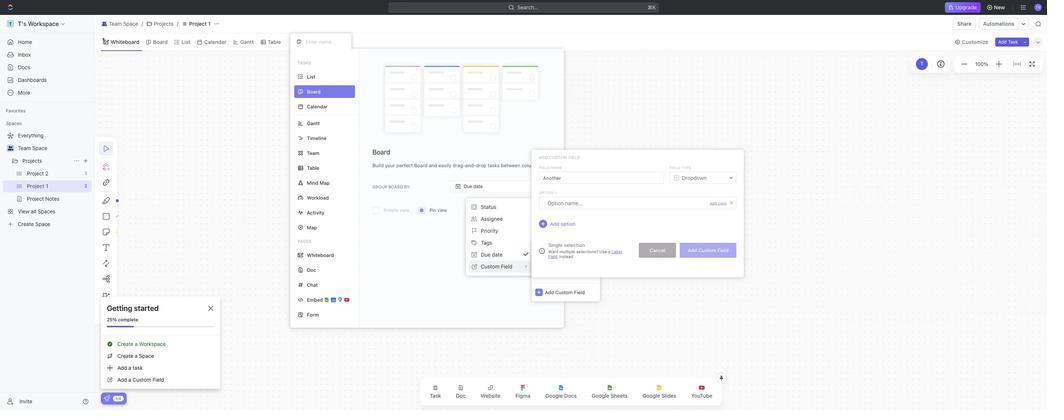 Task type: vqa. For each thing, say whether or not it's contained in the screenshot.
search tasks... TEXT BOX
no



Task type: describe. For each thing, give the bounding box(es) containing it.
board
[[389, 184, 403, 189]]

upgrade
[[956, 4, 978, 10]]

0 vertical spatial map
[[320, 180, 330, 186]]

project 1
[[189, 21, 211, 27]]

customize
[[963, 39, 989, 45]]

mind map
[[307, 180, 330, 186]]

1 for option 1
[[555, 190, 557, 195]]

favorites button
[[3, 107, 29, 116]]

Search... text field
[[546, 243, 597, 254]]

docs link
[[3, 62, 92, 73]]

custom field
[[481, 264, 513, 270]]

dropdown button
[[670, 172, 737, 184]]

doc button
[[450, 381, 472, 404]]

website
[[481, 393, 501, 399]]

google slides
[[643, 393, 677, 399]]

workspace
[[139, 341, 166, 347]]

custom inside add custom field button
[[699, 247, 717, 253]]

add color
[[710, 201, 728, 206]]

1 horizontal spatial whiteboard
[[307, 252, 334, 258]]

0 horizontal spatial projects link
[[22, 155, 71, 167]]

add color button
[[710, 201, 728, 206]]

by:
[[404, 184, 411, 189]]

google for google docs
[[546, 393, 563, 399]]

1 horizontal spatial board
[[373, 148, 391, 156]]

color
[[719, 201, 728, 206]]

add custom field button
[[532, 283, 601, 302]]

1 vertical spatial calendar
[[307, 103, 328, 109]]

automations button
[[980, 18, 1019, 29]]

add custom field button
[[680, 243, 737, 258]]

cancel
[[650, 247, 666, 253]]

group
[[373, 184, 388, 189]]

assignee button
[[469, 213, 532, 225]]

share
[[958, 21, 972, 27]]

0 vertical spatial whiteboard
[[111, 39, 139, 45]]

calendar link
[[203, 37, 227, 47]]

1 horizontal spatial projects
[[154, 21, 174, 27]]

board link
[[152, 37, 168, 47]]

list link
[[180, 37, 191, 47]]

getting started
[[107, 304, 159, 313]]

25% complete
[[107, 317, 138, 323]]

add task
[[999, 39, 1019, 45]]

25%
[[107, 317, 117, 323]]

figma
[[516, 393, 531, 399]]

selections?
[[577, 249, 599, 254]]

youtube
[[692, 393, 713, 399]]

t
[[921, 61, 924, 67]]

create for create a workspace
[[117, 341, 133, 347]]

add custom field inside add custom field dropdown button
[[545, 289, 585, 295]]

2 horizontal spatial space
[[139, 353, 154, 359]]

2 horizontal spatial team
[[307, 150, 320, 156]]

custom inside add custom field dropdown button
[[556, 289, 573, 295]]

view
[[300, 39, 312, 45]]

date for due date button
[[492, 252, 503, 258]]

whiteboard link
[[109, 37, 139, 47]]

spaces
[[6, 121, 22, 126]]

multiple
[[560, 249, 575, 254]]

label field
[[549, 249, 623, 259]]

space inside sidebar "navigation"
[[32, 145, 47, 151]]

Enter name... field
[[305, 38, 346, 45]]

timeline
[[307, 135, 327, 141]]

field name
[[539, 166, 562, 170]]

upgrade link
[[946, 2, 981, 13]]

selection
[[564, 242, 585, 248]]

due date button
[[469, 249, 532, 261]]

a for space
[[135, 353, 138, 359]]

team inside tree
[[18, 145, 31, 151]]

due date button
[[450, 181, 551, 193]]

complete
[[118, 317, 138, 323]]

google slides button
[[637, 381, 683, 404]]

i
[[542, 249, 543, 254]]

new
[[995, 4, 1006, 10]]

google for google sheets
[[592, 393, 610, 399]]

slides
[[662, 393, 677, 399]]

Enter name... text field
[[539, 172, 665, 184]]

priority
[[481, 228, 498, 234]]

workload
[[307, 195, 329, 201]]

dashboards link
[[3, 74, 92, 86]]

gantt link
[[239, 37, 254, 47]]

new button
[[984, 1, 1010, 13]]

table inside "link"
[[268, 39, 281, 45]]

google docs button
[[540, 381, 583, 404]]

type
[[682, 166, 692, 170]]

date for due date dropdown button
[[474, 184, 483, 189]]

100%
[[976, 61, 989, 67]]

task button
[[424, 381, 447, 404]]

add a custom field
[[117, 377, 164, 383]]

custom field button
[[469, 261, 532, 273]]

assignee
[[481, 216, 503, 222]]

due date for due date dropdown button
[[464, 184, 483, 189]]

figma button
[[510, 381, 537, 404]]

name
[[551, 166, 562, 170]]

1 / from the left
[[142, 21, 143, 27]]

dropdown
[[682, 175, 707, 181]]

add inside button
[[688, 247, 698, 253]]

instead.
[[558, 254, 575, 259]]

0 vertical spatial team space
[[109, 21, 138, 27]]

due for due date button
[[481, 252, 491, 258]]

sheets
[[611, 393, 628, 399]]

0 vertical spatial list
[[182, 39, 191, 45]]

0 horizontal spatial calendar
[[204, 39, 227, 45]]

google sheets
[[592, 393, 628, 399]]

a for workspace
[[135, 341, 138, 347]]

due for due date dropdown button
[[464, 184, 473, 189]]

docs inside button
[[565, 393, 577, 399]]

google sheets button
[[586, 381, 634, 404]]

a for task
[[128, 365, 131, 371]]

home link
[[3, 36, 92, 48]]

task inside button
[[1009, 39, 1019, 45]]

doc inside button
[[456, 393, 466, 399]]

1 horizontal spatial space
[[123, 21, 138, 27]]

want multiple selections? use a
[[549, 249, 612, 254]]

favorites
[[6, 108, 26, 114]]

single
[[549, 242, 563, 248]]



Task type: locate. For each thing, give the bounding box(es) containing it.
1 vertical spatial docs
[[565, 393, 577, 399]]

board inside board link
[[153, 39, 168, 45]]

create for create a space
[[117, 353, 133, 359]]

board left list link
[[153, 39, 168, 45]]

form
[[307, 312, 319, 318]]

docs
[[18, 64, 30, 70], [565, 393, 577, 399]]

0 horizontal spatial whiteboard
[[111, 39, 139, 45]]

1 vertical spatial date
[[492, 252, 503, 258]]

1 vertical spatial due
[[481, 252, 491, 258]]

0 vertical spatial task
[[1009, 39, 1019, 45]]

add
[[999, 39, 1008, 45], [539, 155, 548, 160], [710, 201, 717, 206], [551, 221, 560, 227], [688, 247, 698, 253], [545, 289, 554, 295], [117, 365, 127, 371], [117, 377, 127, 383]]

0 horizontal spatial /
[[142, 21, 143, 27]]

1 vertical spatial whiteboard
[[307, 252, 334, 258]]

onboarding checklist button element
[[104, 396, 110, 402]]

a right use
[[609, 249, 611, 254]]

2 google from the left
[[592, 393, 610, 399]]

1 vertical spatial gantt
[[307, 120, 320, 126]]

project
[[189, 21, 207, 27]]

list down the 'project 1' link
[[182, 39, 191, 45]]

calendar down project 1
[[204, 39, 227, 45]]

0 horizontal spatial gantt
[[240, 39, 254, 45]]

team space right user group image at the top left of page
[[18, 145, 47, 151]]

tags button
[[469, 237, 532, 249]]

field inside 'dropdown button'
[[501, 264, 513, 270]]

0 horizontal spatial docs
[[18, 64, 30, 70]]

0 horizontal spatial due
[[464, 184, 473, 189]]

0 horizontal spatial 1
[[208, 21, 211, 27]]

task left doc button
[[430, 393, 441, 399]]

add option
[[551, 221, 576, 227]]

team right user group image at the top left of page
[[18, 145, 31, 151]]

0 vertical spatial calendar
[[204, 39, 227, 45]]

activity
[[307, 210, 325, 216]]

create
[[117, 341, 133, 347], [117, 353, 133, 359]]

2 / from the left
[[177, 21, 178, 27]]

1 horizontal spatial table
[[307, 165, 320, 171]]

0 horizontal spatial list
[[182, 39, 191, 45]]

started
[[134, 304, 159, 313]]

google left slides on the bottom right
[[643, 393, 661, 399]]

0 horizontal spatial team
[[18, 145, 31, 151]]

1 horizontal spatial due
[[481, 252, 491, 258]]

due date for due date button
[[481, 252, 503, 258]]

1 horizontal spatial projects link
[[145, 19, 175, 28]]

google for google slides
[[643, 393, 661, 399]]

100% button
[[974, 60, 990, 68]]

0 horizontal spatial task
[[430, 393, 441, 399]]

1 google from the left
[[546, 393, 563, 399]]

task down automations button
[[1009, 39, 1019, 45]]

1 vertical spatial projects link
[[22, 155, 71, 167]]

create a space
[[117, 353, 154, 359]]

0 vertical spatial create
[[117, 341, 133, 347]]

1 vertical spatial map
[[307, 225, 317, 231]]

due date inside dropdown button
[[464, 184, 483, 189]]

2 create from the top
[[117, 353, 133, 359]]

customize button
[[953, 37, 991, 47]]

list
[[182, 39, 191, 45], [307, 74, 316, 80]]

1 vertical spatial table
[[307, 165, 320, 171]]

1 for project 1
[[208, 21, 211, 27]]

a up create a space
[[135, 341, 138, 347]]

0 vertical spatial add custom field
[[539, 155, 580, 160]]

1 horizontal spatial docs
[[565, 393, 577, 399]]

field inside dropdown button
[[574, 289, 585, 295]]

field
[[569, 155, 580, 160], [539, 166, 550, 170], [670, 166, 681, 170], [718, 247, 729, 253], [549, 254, 558, 259], [501, 264, 513, 270], [574, 289, 585, 295], [153, 377, 164, 383]]

0 horizontal spatial google
[[546, 393, 563, 399]]

⌘k
[[648, 4, 656, 10]]

field inside label field
[[549, 254, 558, 259]]

0 vertical spatial board
[[153, 39, 168, 45]]

task
[[133, 365, 143, 371]]

1 horizontal spatial team
[[109, 21, 122, 27]]

label
[[612, 249, 623, 254]]

inbox link
[[3, 49, 92, 61]]

a left task in the bottom left of the page
[[128, 365, 131, 371]]

google docs
[[546, 393, 577, 399]]

1 vertical spatial task
[[430, 393, 441, 399]]

1 right project
[[208, 21, 211, 27]]

add custom field inside add custom field button
[[688, 247, 729, 253]]

board down option
[[527, 208, 542, 214]]

map down activity
[[307, 225, 317, 231]]

date inside dropdown button
[[474, 184, 483, 189]]

custom inside custom field 'dropdown button'
[[481, 264, 500, 270]]

whiteboard left board link
[[111, 39, 139, 45]]

map right mind
[[320, 180, 330, 186]]

add inside dropdown button
[[545, 289, 554, 295]]

table
[[268, 39, 281, 45], [307, 165, 320, 171]]

/
[[142, 21, 143, 27], [177, 21, 178, 27]]

board up group on the left of page
[[373, 148, 391, 156]]

gantt
[[240, 39, 254, 45], [307, 120, 320, 126]]

1 vertical spatial team space
[[18, 145, 47, 151]]

due inside due date dropdown button
[[464, 184, 473, 189]]

1 horizontal spatial calendar
[[307, 103, 328, 109]]

team down timeline
[[307, 150, 320, 156]]

sidebar navigation
[[0, 15, 95, 410]]

1 horizontal spatial google
[[592, 393, 610, 399]]

0 horizontal spatial team space
[[18, 145, 47, 151]]

Option name... text field
[[548, 197, 707, 209]]

create up add a task
[[117, 353, 133, 359]]

user group image
[[102, 22, 107, 26]]

team space up whiteboard link
[[109, 21, 138, 27]]

dashboards
[[18, 77, 47, 83]]

field inside button
[[718, 247, 729, 253]]

2 vertical spatial board
[[527, 208, 542, 214]]

0 vertical spatial due date
[[464, 184, 483, 189]]

space right user group image at the top left of page
[[32, 145, 47, 151]]

1 horizontal spatial doc
[[456, 393, 466, 399]]

1 vertical spatial team space link
[[18, 142, 90, 154]]

team space link
[[100, 19, 140, 28], [18, 142, 90, 154]]

gantt left 'table' "link"
[[240, 39, 254, 45]]

onboarding checklist button image
[[104, 396, 110, 402]]

0 horizontal spatial board
[[153, 39, 168, 45]]

projects
[[154, 21, 174, 27], [22, 158, 42, 164]]

gantt up timeline
[[307, 120, 320, 126]]

due
[[464, 184, 473, 189], [481, 252, 491, 258]]

1 horizontal spatial map
[[320, 180, 330, 186]]

due date up custom field
[[481, 252, 503, 258]]

0 vertical spatial gantt
[[240, 39, 254, 45]]

0 vertical spatial projects
[[154, 21, 174, 27]]

1 horizontal spatial team space
[[109, 21, 138, 27]]

want
[[549, 249, 559, 254]]

status
[[481, 204, 497, 210]]

share button
[[954, 18, 977, 30]]

date
[[474, 184, 483, 189], [492, 252, 503, 258]]

inbox
[[18, 51, 31, 58]]

projects link
[[145, 19, 175, 28], [22, 155, 71, 167]]

0 horizontal spatial projects
[[22, 158, 42, 164]]

0 horizontal spatial team space link
[[18, 142, 90, 154]]

space
[[123, 21, 138, 27], [32, 145, 47, 151], [139, 353, 154, 359]]

website button
[[475, 381, 507, 404]]

home
[[18, 39, 32, 45]]

1 horizontal spatial team space link
[[100, 19, 140, 28]]

3 google from the left
[[643, 393, 661, 399]]

0 vertical spatial team space link
[[100, 19, 140, 28]]

1 horizontal spatial list
[[307, 74, 316, 80]]

add task button
[[996, 37, 1022, 46]]

2 vertical spatial add custom field
[[545, 289, 585, 295]]

2 vertical spatial space
[[139, 353, 154, 359]]

0 horizontal spatial doc
[[307, 267, 316, 273]]

custom
[[549, 155, 568, 160], [699, 247, 717, 253], [481, 264, 500, 270], [556, 289, 573, 295], [133, 377, 151, 383]]

add a task
[[117, 365, 143, 371]]

1 vertical spatial projects
[[22, 158, 42, 164]]

doc right the task button
[[456, 393, 466, 399]]

2 horizontal spatial board
[[527, 208, 542, 214]]

1 horizontal spatial 1
[[555, 190, 557, 195]]

due date up status
[[464, 184, 483, 189]]

tree inside sidebar "navigation"
[[3, 130, 92, 230]]

1 create from the top
[[117, 341, 133, 347]]

board
[[153, 39, 168, 45], [373, 148, 391, 156], [527, 208, 542, 214]]

table up mind
[[307, 165, 320, 171]]

0 vertical spatial doc
[[307, 267, 316, 273]]

embed
[[307, 297, 323, 303]]

whiteboard up chat
[[307, 252, 334, 258]]

invite
[[19, 398, 32, 405]]

youtube button
[[686, 381, 719, 404]]

space up whiteboard link
[[123, 21, 138, 27]]

1 right option
[[555, 190, 557, 195]]

cancel button
[[639, 243, 677, 258]]

1 vertical spatial 1
[[555, 190, 557, 195]]

team space inside tree
[[18, 145, 47, 151]]

0 horizontal spatial date
[[474, 184, 483, 189]]

1 horizontal spatial /
[[177, 21, 178, 27]]

2 horizontal spatial google
[[643, 393, 661, 399]]

1 horizontal spatial task
[[1009, 39, 1019, 45]]

add custom field
[[539, 155, 580, 160], [688, 247, 729, 253], [545, 289, 585, 295]]

user group image
[[8, 146, 13, 151]]

close image
[[208, 306, 214, 311]]

group board by:
[[373, 184, 411, 189]]

chat
[[307, 282, 318, 288]]

1 vertical spatial create
[[117, 353, 133, 359]]

space down create a workspace
[[139, 353, 154, 359]]

calendar up timeline
[[307, 103, 328, 109]]

1 vertical spatial list
[[307, 74, 316, 80]]

table right gantt link
[[268, 39, 281, 45]]

due inside due date button
[[481, 252, 491, 258]]

tree
[[3, 130, 92, 230]]

due date
[[464, 184, 483, 189], [481, 252, 503, 258]]

0 horizontal spatial map
[[307, 225, 317, 231]]

create up create a space
[[117, 341, 133, 347]]

a down add a task
[[128, 377, 131, 383]]

add inside button
[[999, 39, 1008, 45]]

field type
[[670, 166, 692, 170]]

create a workspace
[[117, 341, 166, 347]]

1 horizontal spatial date
[[492, 252, 503, 258]]

0 vertical spatial 1
[[208, 21, 211, 27]]

getting
[[107, 304, 132, 313]]

status button
[[469, 201, 532, 213]]

option 1
[[539, 190, 557, 195]]

doc up chat
[[307, 267, 316, 273]]

option
[[539, 190, 554, 195]]

0 vertical spatial date
[[474, 184, 483, 189]]

automations
[[984, 21, 1015, 27]]

1 vertical spatial board
[[373, 148, 391, 156]]

date up status
[[474, 184, 483, 189]]

mind
[[307, 180, 319, 186]]

view button
[[290, 37, 315, 47]]

1 vertical spatial space
[[32, 145, 47, 151]]

priority button
[[469, 225, 532, 237]]

1 horizontal spatial gantt
[[307, 120, 320, 126]]

date up custom field
[[492, 252, 503, 258]]

0 horizontal spatial space
[[32, 145, 47, 151]]

1 vertical spatial add custom field
[[688, 247, 729, 253]]

projects inside sidebar "navigation"
[[22, 158, 42, 164]]

0 vertical spatial due
[[464, 184, 473, 189]]

0 vertical spatial docs
[[18, 64, 30, 70]]

0 horizontal spatial table
[[268, 39, 281, 45]]

team right user group icon
[[109, 21, 122, 27]]

task inside button
[[430, 393, 441, 399]]

0 vertical spatial projects link
[[145, 19, 175, 28]]

a up task in the bottom left of the page
[[135, 353, 138, 359]]

list down view
[[307, 74, 316, 80]]

docs inside sidebar "navigation"
[[18, 64, 30, 70]]

0 vertical spatial table
[[268, 39, 281, 45]]

google right figma
[[546, 393, 563, 399]]

a for custom
[[128, 377, 131, 383]]

1 vertical spatial due date
[[481, 252, 503, 258]]

tree containing team space
[[3, 130, 92, 230]]

due date inside button
[[481, 252, 503, 258]]

0 vertical spatial space
[[123, 21, 138, 27]]

search...
[[518, 4, 539, 10]]

date inside button
[[492, 252, 503, 258]]

1 vertical spatial doc
[[456, 393, 466, 399]]

google left sheets
[[592, 393, 610, 399]]

task
[[1009, 39, 1019, 45], [430, 393, 441, 399]]

1/4
[[116, 396, 121, 401]]

whiteboard
[[111, 39, 139, 45], [307, 252, 334, 258]]



